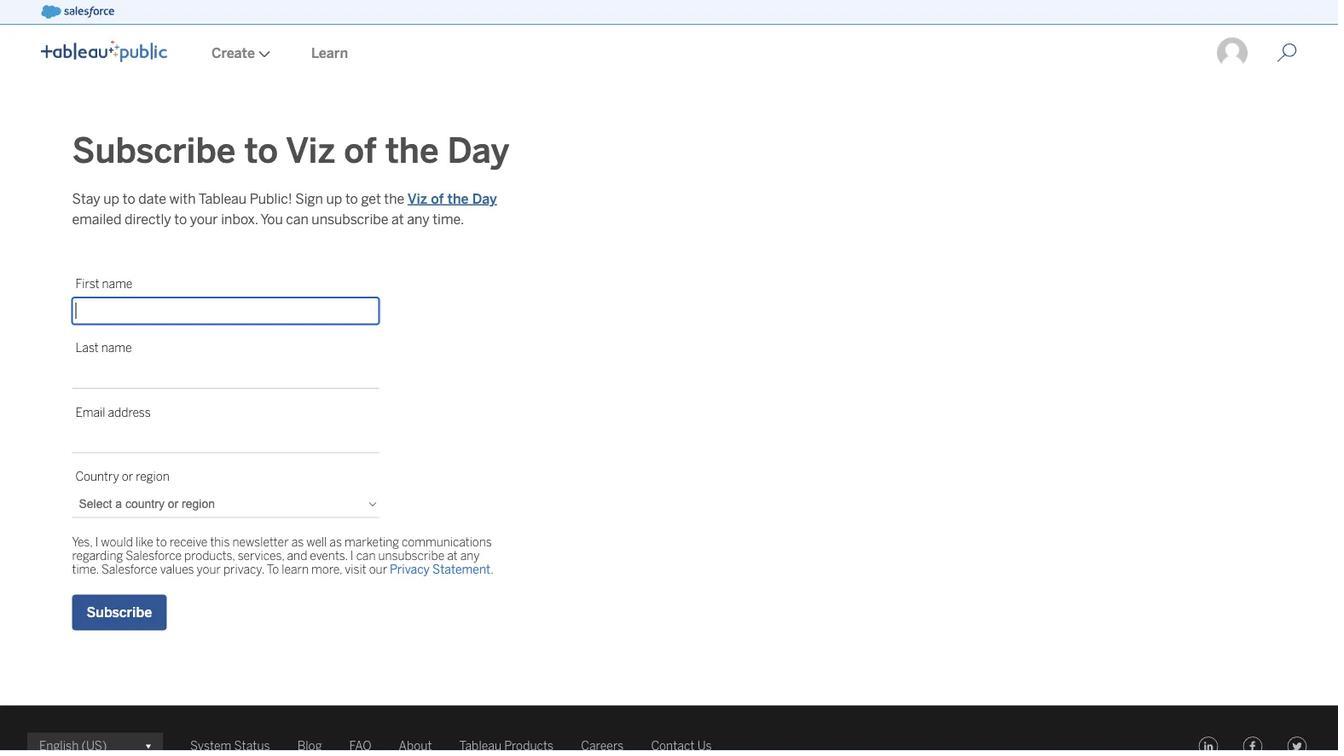 Task type: vqa. For each thing, say whether or not it's contained in the screenshot.
the topmost 'Luis'
no



Task type: locate. For each thing, give the bounding box(es) containing it.
1 vertical spatial your
[[197, 563, 221, 577]]

1 vertical spatial viz
[[408, 191, 427, 207]]

to up public!
[[244, 130, 278, 171]]

0 vertical spatial can
[[286, 211, 309, 227]]

viz inside stay up to date with tableau public! sign up to get the viz of the day emailed directly to your inbox. you can unsubscribe at any time.
[[408, 191, 427, 207]]

1 up from the left
[[103, 191, 119, 207]]

time.
[[433, 211, 464, 227], [72, 563, 99, 577]]

day inside stay up to date with tableau public! sign up to get the viz of the day emailed directly to your inbox. you can unsubscribe at any time.
[[472, 191, 497, 207]]

of right get
[[431, 191, 444, 207]]

address
[[108, 406, 151, 420]]

unsubscribe
[[312, 211, 388, 227], [378, 549, 445, 563]]

Email address email field
[[72, 426, 379, 453]]

subscribe button
[[72, 595, 167, 631]]

1 vertical spatial at
[[447, 549, 458, 563]]

more,
[[311, 563, 342, 577]]

0 horizontal spatial time.
[[72, 563, 99, 577]]

region
[[136, 470, 169, 484]]

0 vertical spatial unsubscribe
[[312, 211, 388, 227]]

privacy
[[390, 563, 430, 577]]

i right the yes, at the bottom left of the page
[[95, 536, 98, 550]]

1 vertical spatial can
[[356, 549, 376, 563]]

to right "like" at the bottom of page
[[156, 536, 167, 550]]

up up emailed
[[103, 191, 119, 207]]

email address
[[75, 406, 151, 420]]

statement
[[432, 563, 491, 577]]

Last name text field
[[72, 362, 379, 389]]

name for first name
[[102, 277, 133, 291]]

any down viz of the day link
[[407, 211, 430, 227]]

well
[[306, 536, 327, 550]]

salesforce logo image
[[41, 5, 114, 19]]

0 vertical spatial day
[[447, 130, 509, 171]]

at inside stay up to date with tableau public! sign up to get the viz of the day emailed directly to your inbox. you can unsubscribe at any time.
[[392, 211, 404, 227]]

subscribe for subscribe to viz of the day
[[72, 130, 236, 171]]

subscribe up date on the left of page
[[72, 130, 236, 171]]

1 horizontal spatial viz
[[408, 191, 427, 207]]

time. down viz of the day link
[[433, 211, 464, 227]]

like
[[136, 536, 153, 550]]

any left .
[[460, 549, 480, 563]]

day
[[447, 130, 509, 171], [472, 191, 497, 207]]

selected language element
[[39, 733, 151, 751]]

your
[[190, 211, 218, 227], [197, 563, 221, 577]]

1 horizontal spatial can
[[356, 549, 376, 563]]

1 vertical spatial time.
[[72, 563, 99, 577]]

your down this
[[197, 563, 221, 577]]

services,
[[238, 549, 284, 563]]

1 horizontal spatial of
[[431, 191, 444, 207]]

receive
[[169, 536, 208, 550]]

1 vertical spatial name
[[101, 341, 132, 355]]

of up get
[[344, 130, 377, 171]]

of
[[344, 130, 377, 171], [431, 191, 444, 207]]

1 vertical spatial subscribe
[[87, 605, 152, 621]]

as
[[291, 536, 304, 550], [330, 536, 342, 550]]

to left date on the left of page
[[123, 191, 135, 207]]

any
[[407, 211, 430, 227], [460, 549, 480, 563]]

0 horizontal spatial any
[[407, 211, 430, 227]]

logo image
[[41, 40, 167, 62]]

1 horizontal spatial up
[[326, 191, 342, 207]]

would
[[101, 536, 133, 550]]

1 vertical spatial of
[[431, 191, 444, 207]]

tara.schultz image
[[1215, 36, 1250, 70]]

0 horizontal spatial up
[[103, 191, 119, 207]]

subscribe inside button
[[87, 605, 152, 621]]

create
[[212, 45, 255, 61]]

learn
[[311, 45, 348, 61]]

0 vertical spatial at
[[392, 211, 404, 227]]

get
[[361, 191, 381, 207]]

last name
[[75, 341, 132, 355]]

sign
[[295, 191, 323, 207]]

salesforce
[[126, 549, 182, 563], [101, 563, 157, 577]]

subscribe
[[72, 130, 236, 171], [87, 605, 152, 621]]

0 horizontal spatial can
[[286, 211, 309, 227]]

1 vertical spatial any
[[460, 549, 480, 563]]

1 horizontal spatial time.
[[433, 211, 464, 227]]

0 horizontal spatial i
[[95, 536, 98, 550]]

.
[[491, 563, 494, 577]]

communications
[[402, 536, 492, 550]]

First name text field
[[72, 298, 379, 325]]

subscribe down regarding
[[87, 605, 152, 621]]

can right events.
[[356, 549, 376, 563]]

date
[[138, 191, 166, 207]]

stay up to date with tableau public! sign up to get the viz of the day emailed directly to your inbox. you can unsubscribe at any time.
[[72, 191, 497, 227]]

to left get
[[345, 191, 358, 207]]

your down tableau on the left
[[190, 211, 218, 227]]

unsubscribe inside stay up to date with tableau public! sign up to get the viz of the day emailed directly to your inbox. you can unsubscribe at any time.
[[312, 211, 388, 227]]

country or region
[[75, 470, 169, 484]]

0 horizontal spatial as
[[291, 536, 304, 550]]

time. inside stay up to date with tableau public! sign up to get the viz of the day emailed directly to your inbox. you can unsubscribe at any time.
[[433, 211, 464, 227]]

name
[[102, 277, 133, 291], [101, 341, 132, 355]]

viz
[[286, 130, 335, 171], [408, 191, 427, 207]]

0 vertical spatial name
[[102, 277, 133, 291]]

name right last
[[101, 341, 132, 355]]

time. inside 'yes, i would like to receive this newsletter as well as marketing communications regarding salesforce products, services, and events. i can unsubscribe at any time. salesforce values your privacy. to learn more, visit our'
[[72, 563, 99, 577]]

up
[[103, 191, 119, 207], [326, 191, 342, 207]]

viz right get
[[408, 191, 427, 207]]

public!
[[250, 191, 292, 207]]

salesforce right regarding
[[126, 549, 182, 563]]

can down sign
[[286, 211, 309, 227]]

stay
[[72, 191, 100, 207]]

viz up sign
[[286, 130, 335, 171]]

0 vertical spatial subscribe
[[72, 130, 236, 171]]

i
[[95, 536, 98, 550], [350, 549, 354, 563]]

0 horizontal spatial at
[[392, 211, 404, 227]]

up right sign
[[326, 191, 342, 207]]

subscribe to viz of the day
[[72, 130, 509, 171]]

1 vertical spatial unsubscribe
[[378, 549, 445, 563]]

regarding
[[72, 549, 123, 563]]

name for last name
[[101, 341, 132, 355]]

i right events.
[[350, 549, 354, 563]]

0 vertical spatial time.
[[433, 211, 464, 227]]

1 horizontal spatial at
[[447, 549, 458, 563]]

go to search image
[[1256, 43, 1318, 63]]

0 vertical spatial your
[[190, 211, 218, 227]]

name right first on the left
[[102, 277, 133, 291]]

0 horizontal spatial of
[[344, 130, 377, 171]]

as left well
[[291, 536, 304, 550]]

time. down the yes, at the bottom left of the page
[[72, 563, 99, 577]]

1 horizontal spatial as
[[330, 536, 342, 550]]

1 vertical spatial day
[[472, 191, 497, 207]]

to
[[244, 130, 278, 171], [123, 191, 135, 207], [345, 191, 358, 207], [174, 211, 187, 227], [156, 536, 167, 550]]

1 horizontal spatial any
[[460, 549, 480, 563]]

products,
[[184, 549, 235, 563]]

with
[[169, 191, 196, 207]]

newsletter
[[232, 536, 289, 550]]

the
[[385, 130, 439, 171], [384, 191, 404, 207], [447, 191, 469, 207]]

last
[[75, 341, 99, 355]]

can
[[286, 211, 309, 227], [356, 549, 376, 563]]

as right well
[[330, 536, 342, 550]]

at
[[392, 211, 404, 227], [447, 549, 458, 563]]

0 vertical spatial any
[[407, 211, 430, 227]]

directly
[[125, 211, 171, 227]]

0 vertical spatial of
[[344, 130, 377, 171]]

0 horizontal spatial viz
[[286, 130, 335, 171]]



Task type: describe. For each thing, give the bounding box(es) containing it.
first name
[[75, 277, 133, 291]]

at inside 'yes, i would like to receive this newsletter as well as marketing communications regarding salesforce products, services, and events. i can unsubscribe at any time. salesforce values your privacy. to learn more, visit our'
[[447, 549, 458, 563]]

of inside stay up to date with tableau public! sign up to get the viz of the day emailed directly to your inbox. you can unsubscribe at any time.
[[431, 191, 444, 207]]

you
[[261, 211, 283, 227]]

1 as from the left
[[291, 536, 304, 550]]

first
[[75, 277, 99, 291]]

learn
[[282, 563, 309, 577]]

any inside 'yes, i would like to receive this newsletter as well as marketing communications regarding salesforce products, services, and events. i can unsubscribe at any time. salesforce values your privacy. to learn more, visit our'
[[460, 549, 480, 563]]

to down with
[[174, 211, 187, 227]]

and
[[287, 549, 307, 563]]

email
[[75, 406, 105, 420]]

to
[[267, 563, 279, 577]]

salesforce down would
[[101, 563, 157, 577]]

visit
[[345, 563, 366, 577]]

country
[[75, 470, 119, 484]]

inbox.
[[221, 211, 258, 227]]

can inside 'yes, i would like to receive this newsletter as well as marketing communications regarding salesforce products, services, and events. i can unsubscribe at any time. salesforce values your privacy. to learn more, visit our'
[[356, 549, 376, 563]]

tableau
[[198, 191, 247, 207]]

2 up from the left
[[326, 191, 342, 207]]

yes,
[[72, 536, 93, 550]]

learn link
[[291, 26, 368, 79]]

our
[[369, 563, 387, 577]]

your inside 'yes, i would like to receive this newsletter as well as marketing communications regarding salesforce products, services, and events. i can unsubscribe at any time. salesforce values your privacy. to learn more, visit our'
[[197, 563, 221, 577]]

viz of the day link
[[408, 191, 497, 207]]

or
[[122, 470, 133, 484]]

privacy statement .
[[390, 563, 494, 577]]

0 vertical spatial viz
[[286, 130, 335, 171]]

emailed
[[72, 211, 122, 227]]

unsubscribe inside 'yes, i would like to receive this newsletter as well as marketing communications regarding salesforce products, services, and events. i can unsubscribe at any time. salesforce values your privacy. to learn more, visit our'
[[378, 549, 445, 563]]

create button
[[191, 26, 291, 79]]

this
[[210, 536, 230, 550]]

marketing
[[345, 536, 399, 550]]

your inside stay up to date with tableau public! sign up to get the viz of the day emailed directly to your inbox. you can unsubscribe at any time.
[[190, 211, 218, 227]]

values
[[160, 563, 194, 577]]

any inside stay up to date with tableau public! sign up to get the viz of the day emailed directly to your inbox. you can unsubscribe at any time.
[[407, 211, 430, 227]]

yes, i would like to receive this newsletter as well as marketing communications regarding salesforce products, services, and events. i can unsubscribe at any time. salesforce values your privacy. to learn more, visit our
[[72, 536, 492, 577]]

subscribe for subscribe
[[87, 605, 152, 621]]

to inside 'yes, i would like to receive this newsletter as well as marketing communications regarding salesforce products, services, and events. i can unsubscribe at any time. salesforce values your privacy. to learn more, visit our'
[[156, 536, 167, 550]]

1 horizontal spatial i
[[350, 549, 354, 563]]

events.
[[310, 549, 348, 563]]

privacy.
[[223, 563, 265, 577]]

privacy statement link
[[390, 563, 491, 577]]

can inside stay up to date with tableau public! sign up to get the viz of the day emailed directly to your inbox. you can unsubscribe at any time.
[[286, 211, 309, 227]]

2 as from the left
[[330, 536, 342, 550]]



